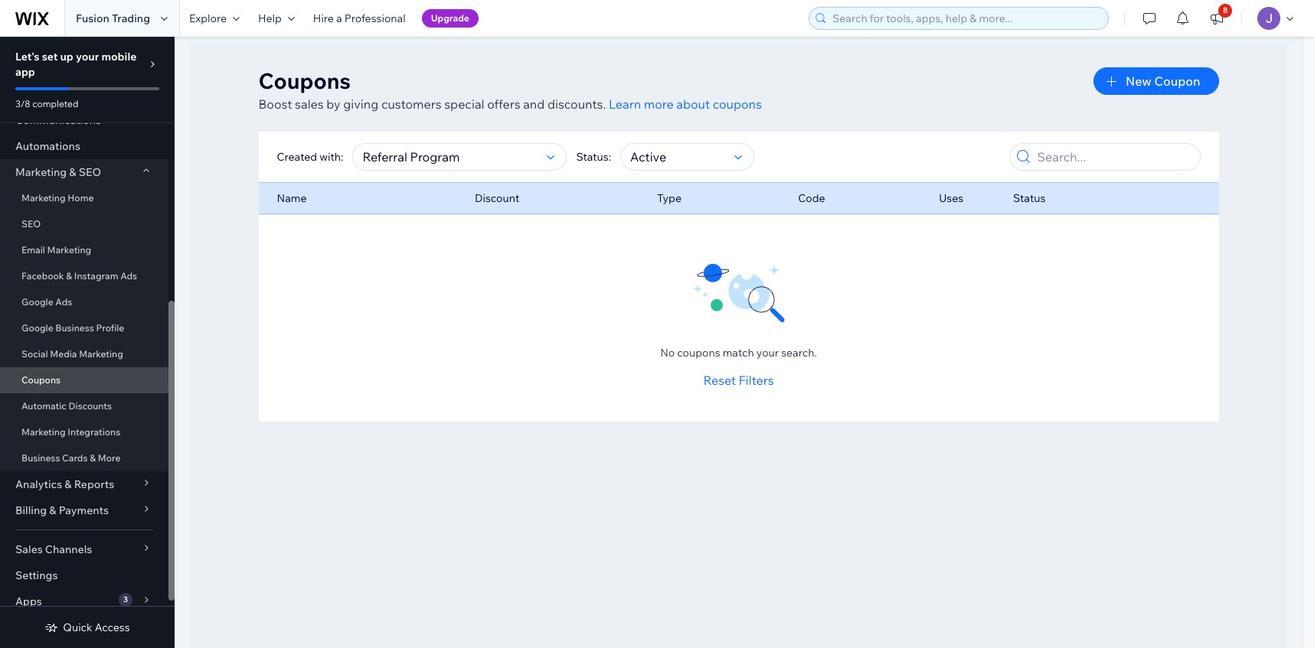 Task type: vqa. For each thing, say whether or not it's contained in the screenshot.
track,
no



Task type: locate. For each thing, give the bounding box(es) containing it.
0 horizontal spatial coupons
[[21, 375, 61, 386]]

your inside let's set up your mobile app
[[76, 50, 99, 64]]

coupons inside coupons boost sales by giving customers special offers and discounts. learn more about coupons
[[258, 67, 351, 94]]

google for google ads
[[21, 296, 53, 308]]

more
[[98, 453, 121, 464]]

business up social media marketing
[[55, 322, 94, 334]]

billing & payments
[[15, 504, 109, 518]]

1 vertical spatial seo
[[21, 218, 41, 230]]

business cards & more
[[21, 453, 121, 464]]

no
[[660, 346, 675, 360]]

settings link
[[0, 563, 168, 589]]

coupons inside coupons boost sales by giving customers special offers and discounts. learn more about coupons
[[713, 97, 762, 112]]

coupons
[[258, 67, 351, 94], [21, 375, 61, 386]]

social
[[21, 348, 48, 360]]

marketing down "automations"
[[15, 165, 67, 179]]

& inside 'popup button'
[[65, 478, 72, 492]]

marketing for home
[[21, 192, 66, 204]]

profile
[[96, 322, 124, 334]]

0 vertical spatial your
[[76, 50, 99, 64]]

new coupon button
[[1094, 67, 1219, 95]]

marketing down automatic
[[21, 427, 66, 438]]

facebook
[[21, 270, 64, 282]]

coupons inside sidebar element
[[21, 375, 61, 386]]

google for google business profile
[[21, 322, 53, 334]]

& for payments
[[49, 504, 56, 518]]

1 vertical spatial ads
[[55, 296, 72, 308]]

automatic discounts
[[21, 401, 112, 412]]

marketing inside dropdown button
[[15, 165, 67, 179]]

& left reports
[[65, 478, 72, 492]]

special
[[444, 97, 484, 112]]

coupons
[[713, 97, 762, 112], [677, 346, 720, 360]]

coupons up automatic
[[21, 375, 61, 386]]

media
[[50, 348, 77, 360]]

3/8
[[15, 98, 30, 110]]

seo up email
[[21, 218, 41, 230]]

filters
[[739, 373, 774, 388]]

new coupon
[[1126, 74, 1201, 89]]

3
[[123, 595, 128, 605]]

marketing & seo button
[[0, 159, 168, 185]]

and
[[523, 97, 545, 112]]

search.
[[781, 346, 817, 360]]

0 horizontal spatial your
[[76, 50, 99, 64]]

your
[[76, 50, 99, 64], [757, 346, 779, 360]]

0 vertical spatial coupons
[[713, 97, 762, 112]]

a
[[336, 11, 342, 25]]

google down facebook
[[21, 296, 53, 308]]

None field
[[358, 144, 543, 170], [626, 144, 730, 170], [358, 144, 543, 170], [626, 144, 730, 170]]

2 google from the top
[[21, 322, 53, 334]]

coupons right no
[[677, 346, 720, 360]]

google up social on the left
[[21, 322, 53, 334]]

& inside "popup button"
[[49, 504, 56, 518]]

& right facebook
[[66, 270, 72, 282]]

analytics & reports
[[15, 478, 114, 492]]

billing & payments button
[[0, 498, 168, 524]]

& left more
[[90, 453, 96, 464]]

0 horizontal spatial ads
[[55, 296, 72, 308]]

1 vertical spatial your
[[757, 346, 779, 360]]

1 horizontal spatial your
[[757, 346, 779, 360]]

social media marketing
[[21, 348, 123, 360]]

& up home
[[69, 165, 76, 179]]

discount
[[475, 191, 519, 205]]

your right up
[[76, 50, 99, 64]]

coupons up sales
[[258, 67, 351, 94]]

ads right instagram
[[120, 270, 137, 282]]

1 vertical spatial google
[[21, 322, 53, 334]]

completed
[[32, 98, 78, 110]]

your right match
[[757, 346, 779, 360]]

marketing for integrations
[[21, 427, 66, 438]]

settings
[[15, 569, 58, 583]]

analytics & reports button
[[0, 472, 168, 498]]

trading
[[112, 11, 150, 25]]

google ads
[[21, 296, 72, 308]]

google business profile
[[21, 322, 124, 334]]

name
[[277, 191, 307, 205]]

ads up the google business profile
[[55, 296, 72, 308]]

1 horizontal spatial coupons
[[258, 67, 351, 94]]

1 horizontal spatial seo
[[79, 165, 101, 179]]

status
[[1013, 191, 1046, 205]]

seo down automations 'link'
[[79, 165, 101, 179]]

seo
[[79, 165, 101, 179], [21, 218, 41, 230]]

& inside dropdown button
[[69, 165, 76, 179]]

marketing & seo
[[15, 165, 101, 179]]

1 vertical spatial business
[[21, 453, 60, 464]]

google ads link
[[0, 290, 168, 316]]

1 vertical spatial coupons
[[21, 375, 61, 386]]

boost
[[258, 97, 292, 112]]

marketing
[[15, 165, 67, 179], [21, 192, 66, 204], [47, 244, 91, 256], [79, 348, 123, 360], [21, 427, 66, 438]]

email marketing link
[[0, 237, 168, 263]]

&
[[69, 165, 76, 179], [66, 270, 72, 282], [90, 453, 96, 464], [65, 478, 72, 492], [49, 504, 56, 518]]

mobile
[[101, 50, 137, 64]]

business inside 'link'
[[21, 453, 60, 464]]

quick
[[63, 621, 92, 635]]

upgrade button
[[422, 9, 479, 28]]

reports
[[74, 478, 114, 492]]

marketing down marketing & seo on the left top of page
[[21, 192, 66, 204]]

Search for tools, apps, help & more... field
[[828, 8, 1104, 29]]

marketing up facebook & instagram ads
[[47, 244, 91, 256]]

0 vertical spatial seo
[[79, 165, 101, 179]]

apps
[[15, 595, 42, 609]]

ads
[[120, 270, 137, 282], [55, 296, 72, 308]]

email
[[21, 244, 45, 256]]

1 google from the top
[[21, 296, 53, 308]]

coupons right about
[[713, 97, 762, 112]]

sales
[[295, 97, 324, 112]]

1 horizontal spatial ads
[[120, 270, 137, 282]]

marketing home
[[21, 192, 94, 204]]

upgrade
[[431, 12, 469, 24]]

0 vertical spatial coupons
[[258, 67, 351, 94]]

coupons for coupons boost sales by giving customers special offers and discounts. learn more about coupons
[[258, 67, 351, 94]]

learn
[[609, 97, 641, 112]]

business cards & more link
[[0, 446, 168, 472]]

social media marketing link
[[0, 342, 168, 368]]

business up analytics
[[21, 453, 60, 464]]

google
[[21, 296, 53, 308], [21, 322, 53, 334]]

0 vertical spatial google
[[21, 296, 53, 308]]

analytics
[[15, 478, 62, 492]]

& right 'billing' in the left bottom of the page
[[49, 504, 56, 518]]

no coupons match your search.
[[660, 346, 817, 360]]



Task type: describe. For each thing, give the bounding box(es) containing it.
payments
[[59, 504, 109, 518]]

sales channels
[[15, 543, 92, 557]]

sidebar element
[[0, 0, 175, 649]]

offers
[[487, 97, 520, 112]]

professional
[[344, 11, 406, 25]]

giving
[[343, 97, 379, 112]]

customers
[[381, 97, 442, 112]]

fusion trading
[[76, 11, 150, 25]]

8
[[1223, 5, 1228, 15]]

facebook & instagram ads link
[[0, 263, 168, 290]]

& for seo
[[69, 165, 76, 179]]

google business profile link
[[0, 316, 168, 342]]

coupons boost sales by giving customers special offers and discounts. learn more about coupons
[[258, 67, 762, 112]]

sales channels button
[[0, 537, 168, 563]]

instagram
[[74, 270, 118, 282]]

more
[[644, 97, 674, 112]]

marketing for &
[[15, 165, 67, 179]]

explore
[[189, 11, 227, 25]]

match
[[723, 346, 754, 360]]

new
[[1126, 74, 1152, 89]]

coupon
[[1155, 74, 1201, 89]]

sales
[[15, 543, 43, 557]]

about
[[676, 97, 710, 112]]

home
[[68, 192, 94, 204]]

channels
[[45, 543, 92, 557]]

type
[[657, 191, 682, 205]]

quick access
[[63, 621, 130, 635]]

created
[[277, 150, 317, 164]]

& for instagram
[[66, 270, 72, 282]]

reset
[[703, 373, 736, 388]]

help button
[[249, 0, 304, 37]]

help
[[258, 11, 282, 25]]

set
[[42, 50, 58, 64]]

communications button
[[0, 107, 168, 133]]

0 horizontal spatial seo
[[21, 218, 41, 230]]

Search... field
[[1033, 144, 1195, 170]]

0 vertical spatial ads
[[120, 270, 137, 282]]

billing
[[15, 504, 47, 518]]

marketing integrations link
[[0, 420, 168, 446]]

hire a professional link
[[304, 0, 415, 37]]

automatic
[[21, 401, 67, 412]]

reset filters link
[[703, 371, 774, 390]]

app
[[15, 65, 35, 79]]

created with:
[[277, 150, 343, 164]]

fusion
[[76, 11, 109, 25]]

up
[[60, 50, 73, 64]]

reset filters
[[703, 373, 774, 388]]

let's set up your mobile app
[[15, 50, 137, 79]]

discounts
[[69, 401, 112, 412]]

seo link
[[0, 211, 168, 237]]

learn more about coupons link
[[609, 97, 762, 112]]

email marketing
[[21, 244, 91, 256]]

access
[[95, 621, 130, 635]]

your for search.
[[757, 346, 779, 360]]

discounts.
[[548, 97, 606, 112]]

8 button
[[1200, 0, 1234, 37]]

hire a professional
[[313, 11, 406, 25]]

quick access button
[[45, 621, 130, 635]]

marketing integrations
[[21, 427, 120, 438]]

coupons for coupons
[[21, 375, 61, 386]]

status:
[[576, 150, 611, 164]]

communications
[[15, 113, 101, 127]]

& for reports
[[65, 478, 72, 492]]

automations link
[[0, 133, 168, 159]]

marketing home link
[[0, 185, 168, 211]]

your for mobile
[[76, 50, 99, 64]]

seo inside dropdown button
[[79, 165, 101, 179]]

0 vertical spatial business
[[55, 322, 94, 334]]

1 vertical spatial coupons
[[677, 346, 720, 360]]

by
[[326, 97, 341, 112]]

facebook & instagram ads
[[21, 270, 137, 282]]

integrations
[[68, 427, 120, 438]]

automatic discounts link
[[0, 394, 168, 420]]

code
[[798, 191, 825, 205]]

coupons link
[[0, 368, 168, 394]]

3/8 completed
[[15, 98, 78, 110]]

uses
[[939, 191, 964, 205]]

& inside 'link'
[[90, 453, 96, 464]]

cards
[[62, 453, 88, 464]]

marketing down profile
[[79, 348, 123, 360]]

automations
[[15, 139, 80, 153]]



